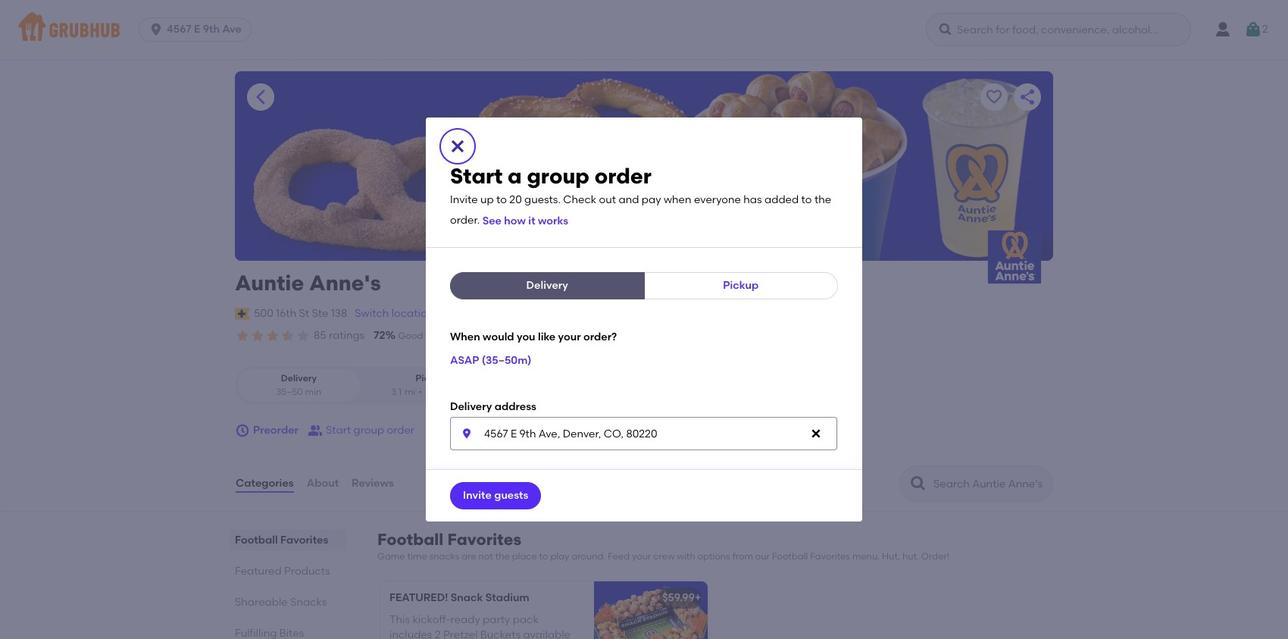 Task type: vqa. For each thing, say whether or not it's contained in the screenshot.
Shirt at the left
no



Task type: describe. For each thing, give the bounding box(es) containing it.
svg image inside 4567 e 9th ave button
[[149, 22, 164, 37]]

9th
[[203, 23, 220, 36]]

switch
[[355, 307, 389, 320]]

main navigation navigation
[[0, 0, 1289, 59]]

0 horizontal spatial to
[[497, 193, 507, 206]]

$59.99
[[663, 592, 695, 605]]

see how it works button
[[483, 208, 569, 235]]

correct order
[[592, 331, 651, 341]]

4567
[[167, 23, 192, 36]]

check
[[563, 193, 597, 206]]

(35–50m)
[[482, 354, 532, 367]]

mi
[[405, 386, 416, 397]]

74
[[458, 329, 469, 342]]

options
[[698, 551, 731, 562]]

hut,
[[882, 551, 901, 562]]

pickup for pickup 3.1 mi • 20–30 min
[[416, 373, 446, 384]]

football for football favorites
[[235, 534, 278, 547]]

products
[[284, 565, 330, 578]]

this kickoff-ready party pack includes 2 pretzel buckets availabl
[[390, 613, 571, 639]]

out
[[599, 193, 616, 206]]

place
[[512, 551, 537, 562]]

featured! snack stadium
[[390, 592, 530, 605]]

auntie anne's
[[235, 270, 381, 296]]

invite inside button
[[463, 489, 492, 502]]

buckets
[[480, 628, 521, 639]]

Search Address search field
[[450, 417, 838, 450]]

64
[[566, 329, 579, 342]]

shareable
[[235, 596, 288, 609]]

svg image inside the 2 button
[[1245, 20, 1263, 39]]

4567 e 9th ave
[[167, 23, 242, 36]]

delivery for delivery address
[[450, 400, 492, 413]]

start for group
[[326, 424, 351, 437]]

football favorites game time snacks are not the place to play around. feed your crew with options from our football favorites menu. hut, hut. order!
[[378, 530, 950, 562]]

football for football favorites game time snacks are not the place to play around. feed your crew with options from our football favorites menu. hut, hut. order!
[[378, 530, 444, 549]]

switch location button
[[354, 305, 435, 322]]

this
[[390, 613, 410, 626]]

delivery button
[[450, 272, 645, 299]]

categories
[[236, 477, 294, 490]]

good food
[[398, 331, 446, 341]]

are
[[462, 551, 477, 562]]

with
[[677, 551, 696, 562]]

subscription pass image
[[235, 308, 250, 320]]

ratings
[[329, 329, 365, 342]]

and
[[619, 193, 639, 206]]

party
[[483, 613, 510, 626]]

about
[[307, 477, 339, 490]]

min inside the 'delivery 35–50 min'
[[305, 386, 322, 397]]

delivery 35–50 min
[[276, 373, 322, 397]]

invite guests
[[463, 489, 529, 502]]

500 16th st ste 138
[[254, 307, 347, 320]]

72
[[374, 329, 386, 342]]

min inside pickup 3.1 mi • 20–30 min
[[454, 386, 471, 397]]

0 vertical spatial your
[[558, 330, 581, 343]]

everyone
[[694, 193, 741, 206]]

featured
[[235, 565, 282, 578]]

see how it works
[[483, 214, 569, 227]]

featured products
[[235, 565, 330, 578]]

delivery for delivery 35–50 min
[[281, 373, 317, 384]]

share icon image
[[1019, 88, 1037, 106]]

asap (35–50m) button
[[450, 348, 532, 375]]

a
[[508, 163, 522, 189]]

caret left icon image
[[252, 88, 270, 106]]

the inside football favorites game time snacks are not the place to play around. feed your crew with options from our football favorites menu. hut, hut. order!
[[496, 551, 510, 562]]

our
[[756, 551, 770, 562]]

invite inside start a group order invite up to 20 guests. check out and pay when everyone has added to the order.
[[450, 193, 478, 206]]

anne's
[[309, 270, 381, 296]]

1 horizontal spatial svg image
[[461, 428, 473, 440]]

2 horizontal spatial favorites
[[811, 551, 851, 562]]

3.1
[[391, 386, 402, 397]]

switch location
[[355, 307, 434, 320]]

pickup for pickup
[[723, 279, 759, 292]]

•
[[419, 386, 422, 397]]

option group containing delivery 35–50 min
[[235, 366, 495, 405]]

from
[[733, 551, 754, 562]]

includes
[[390, 628, 432, 639]]

would
[[483, 330, 514, 343]]

ave
[[222, 23, 242, 36]]

order!
[[922, 551, 950, 562]]

featured! snack stadium image
[[594, 582, 708, 639]]

+
[[695, 592, 702, 605]]

2 horizontal spatial football
[[772, 551, 808, 562]]

shareable snacks
[[235, 596, 327, 609]]

preorder
[[253, 424, 299, 437]]

how
[[504, 214, 526, 227]]

about button
[[306, 456, 340, 511]]

pack
[[513, 613, 539, 626]]

reviews button
[[351, 456, 395, 511]]

correct
[[592, 331, 625, 341]]

favorites for football favorites game time snacks are not the place to play around. feed your crew with options from our football favorites menu. hut, hut. order!
[[448, 530, 522, 549]]

featured!
[[390, 592, 448, 605]]

st
[[299, 307, 309, 320]]

asap (35–50m)
[[450, 354, 532, 367]]

$59.99 +
[[663, 592, 702, 605]]

on
[[482, 331, 495, 341]]

like
[[538, 330, 556, 343]]

address
[[495, 400, 537, 413]]

group inside start a group order invite up to 20 guests. check out and pay when everyone has added to the order.
[[527, 163, 590, 189]]

svg image inside preorder button
[[235, 423, 250, 438]]

hut.
[[903, 551, 920, 562]]



Task type: locate. For each thing, give the bounding box(es) containing it.
ready
[[451, 613, 480, 626]]

pickup button
[[644, 272, 838, 299]]

1 vertical spatial delivery
[[281, 373, 317, 384]]

ste
[[312, 307, 329, 320]]

1 vertical spatial order
[[628, 331, 651, 341]]

not
[[479, 551, 493, 562]]

16th
[[276, 307, 297, 320]]

0 horizontal spatial football
[[235, 534, 278, 547]]

snack
[[451, 592, 483, 605]]

1 horizontal spatial time
[[497, 331, 517, 341]]

1 horizontal spatial 2
[[1263, 23, 1269, 36]]

menu.
[[853, 551, 880, 562]]

save this restaurant button
[[981, 83, 1008, 111]]

your right like on the left of page
[[558, 330, 581, 343]]

0 vertical spatial time
[[497, 331, 517, 341]]

kickoff-
[[413, 613, 451, 626]]

you
[[517, 330, 536, 343]]

1 horizontal spatial to
[[539, 551, 549, 562]]

2 horizontal spatial svg image
[[810, 428, 823, 440]]

football up "featured"
[[235, 534, 278, 547]]

2 horizontal spatial to
[[802, 193, 812, 206]]

1 vertical spatial pickup
[[416, 373, 446, 384]]

0 horizontal spatial time
[[407, 551, 427, 562]]

snacks
[[290, 596, 327, 609]]

favorites up not
[[448, 530, 522, 549]]

favorites up products
[[281, 534, 328, 547]]

guests.
[[525, 193, 561, 206]]

0 horizontal spatial 2
[[435, 628, 441, 639]]

e
[[194, 23, 200, 36]]

delivery up like on the left of page
[[527, 279, 568, 292]]

order?
[[584, 330, 617, 343]]

up
[[481, 193, 494, 206]]

start inside start group order button
[[326, 424, 351, 437]]

play
[[551, 551, 570, 562]]

favorites for football favorites
[[281, 534, 328, 547]]

to left the 20
[[497, 193, 507, 206]]

pretzel
[[443, 628, 478, 639]]

favorites left "menu."
[[811, 551, 851, 562]]

1 horizontal spatial delivery
[[450, 400, 492, 413]]

group inside button
[[354, 424, 384, 437]]

when
[[450, 330, 480, 343]]

guests
[[494, 489, 529, 502]]

1 horizontal spatial football
[[378, 530, 444, 549]]

1 horizontal spatial min
[[454, 386, 471, 397]]

works
[[538, 214, 569, 227]]

when
[[664, 193, 692, 206]]

football favorites
[[235, 534, 328, 547]]

order.
[[450, 214, 480, 227]]

138
[[331, 307, 347, 320]]

85 ratings
[[314, 329, 365, 342]]

0 horizontal spatial your
[[558, 330, 581, 343]]

pickup inside "pickup" "button"
[[723, 279, 759, 292]]

feed
[[608, 551, 630, 562]]

start inside start a group order invite up to 20 guests. check out and pay when everyone has added to the order.
[[450, 163, 503, 189]]

order inside start group order button
[[387, 424, 415, 437]]

delivery for delivery
[[527, 279, 568, 292]]

delivery inside the 'delivery 35–50 min'
[[281, 373, 317, 384]]

auntie
[[235, 270, 304, 296]]

1 horizontal spatial pickup
[[723, 279, 759, 292]]

start for a
[[450, 163, 503, 189]]

the inside start a group order invite up to 20 guests. check out and pay when everyone has added to the order.
[[815, 193, 832, 206]]

group
[[527, 163, 590, 189], [354, 424, 384, 437]]

0 horizontal spatial start
[[326, 424, 351, 437]]

min
[[305, 386, 322, 397], [454, 386, 471, 397]]

it
[[529, 214, 536, 227]]

1 min from the left
[[305, 386, 322, 397]]

star icon image
[[235, 328, 250, 343], [250, 328, 265, 343], [265, 328, 280, 343], [280, 328, 296, 343], [280, 328, 296, 343], [296, 328, 311, 343]]

categories button
[[235, 456, 295, 511]]

invite up the order.
[[450, 193, 478, 206]]

has
[[744, 193, 762, 206]]

0 vertical spatial 2
[[1263, 23, 1269, 36]]

0 horizontal spatial the
[[496, 551, 510, 562]]

good
[[398, 331, 423, 341]]

min right 20–30
[[454, 386, 471, 397]]

invite
[[450, 193, 478, 206], [463, 489, 492, 502]]

search icon image
[[910, 475, 928, 493]]

0 horizontal spatial min
[[305, 386, 322, 397]]

0 vertical spatial the
[[815, 193, 832, 206]]

1 vertical spatial the
[[496, 551, 510, 562]]

your inside football favorites game time snacks are not the place to play around. feed your crew with options from our football favorites menu. hut, hut. order!
[[632, 551, 651, 562]]

85
[[314, 329, 326, 342]]

football right our
[[772, 551, 808, 562]]

group up reviews
[[354, 424, 384, 437]]

football up game
[[378, 530, 444, 549]]

0 horizontal spatial favorites
[[281, 534, 328, 547]]

0 horizontal spatial delivery
[[281, 373, 317, 384]]

start
[[450, 163, 503, 189], [326, 424, 351, 437]]

delivery up 35–50
[[281, 373, 317, 384]]

pickup
[[723, 279, 759, 292], [416, 373, 446, 384]]

to inside football favorites game time snacks are not the place to play around. feed your crew with options from our football favorites menu. hut, hut. order!
[[539, 551, 549, 562]]

500 16th st ste 138 button
[[253, 305, 348, 322]]

football
[[378, 530, 444, 549], [235, 534, 278, 547], [772, 551, 808, 562]]

1 vertical spatial start
[[326, 424, 351, 437]]

when would you like your order?
[[450, 330, 617, 343]]

1 horizontal spatial the
[[815, 193, 832, 206]]

delivery down 20–30
[[450, 400, 492, 413]]

0 vertical spatial group
[[527, 163, 590, 189]]

start up up
[[450, 163, 503, 189]]

time inside football favorites game time snacks are not the place to play around. feed your crew with options from our football favorites menu. hut, hut. order!
[[407, 551, 427, 562]]

Search Auntie Anne's search field
[[932, 477, 1048, 491]]

1 vertical spatial your
[[632, 551, 651, 562]]

location
[[392, 307, 434, 320]]

1 vertical spatial invite
[[463, 489, 492, 502]]

2 vertical spatial order
[[387, 424, 415, 437]]

1 horizontal spatial start
[[450, 163, 503, 189]]

delivery inside button
[[527, 279, 568, 292]]

start group order button
[[308, 417, 415, 444]]

pickup inside pickup 3.1 mi • 20–30 min
[[416, 373, 446, 384]]

order up and
[[595, 163, 652, 189]]

auntie anne's logo image
[[989, 230, 1042, 284]]

time right game
[[407, 551, 427, 562]]

0 vertical spatial order
[[595, 163, 652, 189]]

0 vertical spatial invite
[[450, 193, 478, 206]]

order
[[595, 163, 652, 189], [628, 331, 651, 341], [387, 424, 415, 437]]

20–30
[[425, 386, 452, 397]]

on time delivery
[[482, 331, 554, 341]]

1 horizontal spatial your
[[632, 551, 651, 562]]

0 horizontal spatial pickup
[[416, 373, 446, 384]]

2 vertical spatial delivery
[[450, 400, 492, 413]]

1 vertical spatial time
[[407, 551, 427, 562]]

2 button
[[1245, 16, 1269, 43]]

2 inside button
[[1263, 23, 1269, 36]]

crew
[[654, 551, 675, 562]]

min right 35–50
[[305, 386, 322, 397]]

0 horizontal spatial svg image
[[149, 22, 164, 37]]

0 horizontal spatial group
[[354, 424, 384, 437]]

to left play
[[539, 551, 549, 562]]

your left crew
[[632, 551, 651, 562]]

invite left guests
[[463, 489, 492, 502]]

2
[[1263, 23, 1269, 36], [435, 628, 441, 639]]

invite guests button
[[450, 482, 541, 509]]

time
[[497, 331, 517, 341], [407, 551, 427, 562]]

reviews
[[352, 477, 394, 490]]

order right correct
[[628, 331, 651, 341]]

1 vertical spatial 2
[[435, 628, 441, 639]]

start a group order invite up to 20 guests. check out and pay when everyone has added to the order.
[[450, 163, 832, 227]]

snacks
[[429, 551, 460, 562]]

delivery address
[[450, 400, 537, 413]]

stadium
[[486, 592, 530, 605]]

order down 3.1
[[387, 424, 415, 437]]

35–50
[[276, 386, 303, 397]]

to right added
[[802, 193, 812, 206]]

0 vertical spatial start
[[450, 163, 503, 189]]

time right the on
[[497, 331, 517, 341]]

game
[[378, 551, 405, 562]]

start right the people icon
[[326, 424, 351, 437]]

1 horizontal spatial group
[[527, 163, 590, 189]]

svg image
[[1245, 20, 1263, 39], [938, 22, 954, 37], [449, 137, 467, 155], [235, 423, 250, 438]]

1 vertical spatial group
[[354, 424, 384, 437]]

2 min from the left
[[454, 386, 471, 397]]

the right not
[[496, 551, 510, 562]]

1 horizontal spatial favorites
[[448, 530, 522, 549]]

20
[[510, 193, 522, 206]]

2 inside the 'this kickoff-ready party pack includes 2 pretzel buckets availabl'
[[435, 628, 441, 639]]

people icon image
[[308, 423, 323, 438]]

2 horizontal spatial delivery
[[527, 279, 568, 292]]

option group
[[235, 366, 495, 405]]

asap
[[450, 354, 479, 367]]

0 vertical spatial delivery
[[527, 279, 568, 292]]

pay
[[642, 193, 661, 206]]

the
[[815, 193, 832, 206], [496, 551, 510, 562]]

food
[[425, 331, 446, 341]]

around.
[[572, 551, 606, 562]]

group up "guests."
[[527, 163, 590, 189]]

order inside start a group order invite up to 20 guests. check out and pay when everyone has added to the order.
[[595, 163, 652, 189]]

the right added
[[815, 193, 832, 206]]

500
[[254, 307, 273, 320]]

added
[[765, 193, 799, 206]]

0 vertical spatial pickup
[[723, 279, 759, 292]]

save this restaurant image
[[985, 88, 1004, 106]]

svg image
[[149, 22, 164, 37], [461, 428, 473, 440], [810, 428, 823, 440]]



